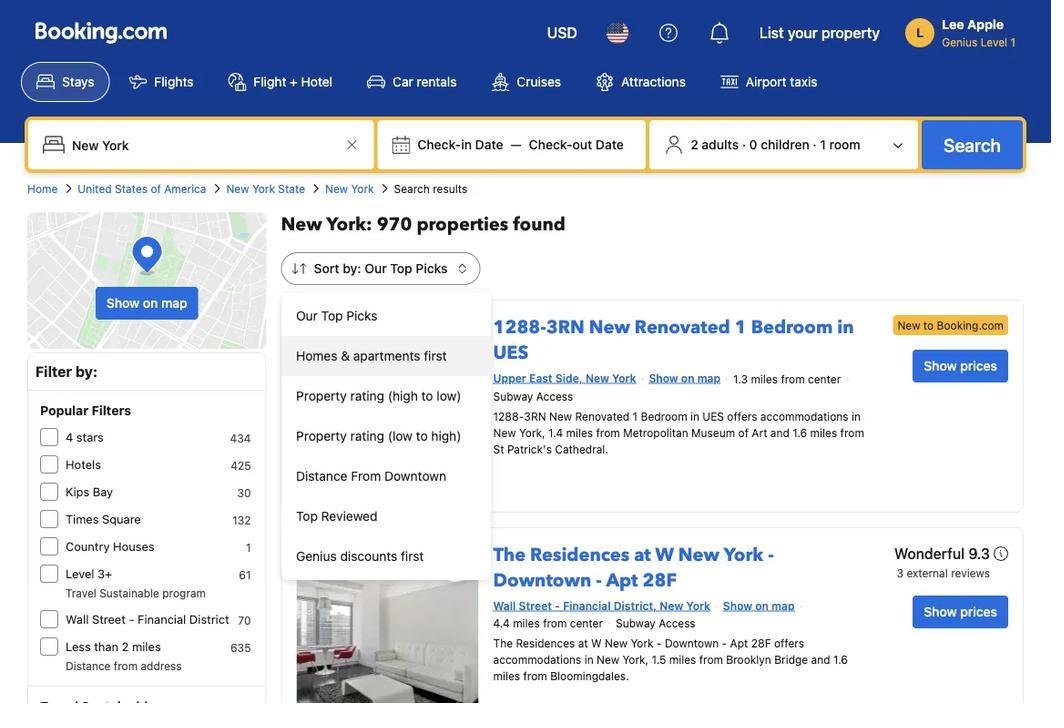 Task type: vqa. For each thing, say whether or not it's contained in the screenshot.
'Enter pick-up location' TEXT FIELD
no



Task type: locate. For each thing, give the bounding box(es) containing it.
check- right —
[[529, 137, 573, 152]]

rating left (low
[[350, 429, 385, 444]]

show prices for the residences at w new york - downtown - apt 28f
[[924, 605, 998, 620]]

ues inside the 1288-3rn new renovated 1 bedroom in ues offers accommodations in new york, 1.4 miles from metropolitan museum of art and 1.6 miles from st patrick's cathedral.
[[703, 411, 724, 423]]

accommodations up art
[[761, 411, 849, 423]]

1288- inside the 1288-3rn new renovated 1 bedroom in ues offers accommodations in new york, 1.4 miles from metropolitan museum of art and 1.6 miles from st patrick's cathedral.
[[494, 411, 524, 423]]

wonderful 9.3 3 external reviews
[[895, 545, 991, 580]]

w inside the residences at w new york - downtown - apt 28f offers accommodations in new york, 1.5 miles from brooklyn bridge and 1.6 miles from bloomingdales.
[[591, 637, 602, 650]]

less than 2 miles
[[66, 640, 161, 654]]

list your property
[[760, 24, 881, 41]]

program
[[162, 587, 206, 600]]

top down 970
[[390, 261, 413, 276]]

1 vertical spatial of
[[739, 427, 749, 440]]

financial
[[563, 600, 611, 612], [138, 613, 186, 627]]

financial down program
[[138, 613, 186, 627]]

property up distance from downtown
[[296, 429, 347, 444]]

airport taxis link
[[705, 62, 833, 102]]

by:
[[343, 261, 361, 276], [76, 363, 98, 380]]

downtown for the residences at w new york - downtown - apt 28f
[[494, 569, 592, 594]]

1 property from the top
[[296, 389, 347, 404]]

properties
[[417, 212, 509, 237]]

434
[[230, 432, 251, 445]]

york inside the residences at w new york - downtown - apt 28f
[[724, 543, 764, 568]]

cruises
[[517, 74, 561, 89]]

1 horizontal spatial level
[[981, 36, 1008, 48]]

than
[[94, 640, 119, 654]]

first right discounts
[[401, 549, 424, 564]]

1288- inside 1288-3rn new renovated 1 bedroom in ues
[[494, 315, 547, 340]]

reviews
[[952, 567, 991, 580]]

0 horizontal spatial map
[[161, 296, 187, 311]]

1 show prices button from the top
[[913, 350, 1009, 383]]

show prices down booking.com
[[924, 359, 998, 374]]

distance down less
[[66, 660, 111, 673]]

1 horizontal spatial financial
[[563, 600, 611, 612]]

w for the residences at w new york - downtown - apt 28f
[[656, 543, 674, 568]]

prices down booking.com
[[961, 359, 998, 374]]

miles right art
[[811, 427, 838, 440]]

apt for the residences at w new york - downtown - apt 28f
[[606, 569, 638, 594]]

new york state
[[226, 182, 305, 195]]

1 1288- from the top
[[494, 315, 547, 340]]

show prices button
[[913, 350, 1009, 383], [913, 596, 1009, 629]]

accommodations down 4.4 miles from center
[[494, 654, 582, 666]]

1 vertical spatial accommodations
[[494, 654, 582, 666]]

1288- up st
[[494, 411, 524, 423]]

apt inside the residences at w new york - downtown - apt 28f offers accommodations in new york, 1.5 miles from brooklyn bridge and 1.6 miles from bloomingdales.
[[731, 637, 749, 650]]

1 rating from the top
[[350, 389, 385, 404]]

1 prices from the top
[[961, 359, 998, 374]]

map for 1288-3rn new renovated 1 bedroom in ues
[[698, 372, 721, 385]]

renovated for 1288-3rn new renovated 1 bedroom in ues
[[635, 315, 731, 340]]

times square
[[66, 513, 141, 526]]

2 vertical spatial top
[[296, 509, 318, 524]]

2 property from the top
[[296, 429, 347, 444]]

0 vertical spatial our
[[365, 261, 387, 276]]

0 vertical spatial ues
[[494, 341, 529, 366]]

28f up brooklyn
[[752, 637, 771, 650]]

wall for district,
[[494, 600, 516, 612]]

1 horizontal spatial by:
[[343, 261, 361, 276]]

financial up 4.4 miles from center
[[563, 600, 611, 612]]

street up than
[[92, 613, 126, 627]]

1 horizontal spatial wall
[[494, 600, 516, 612]]

check- up 'search results' at top
[[418, 137, 461, 152]]

wall inside wall street - financial district 70
[[66, 613, 89, 627]]

center inside 1.3 miles from center subway access
[[808, 373, 841, 386]]

in inside 1288-3rn new renovated 1 bedroom in ues
[[838, 315, 854, 340]]

downtown for the residences at w new york - downtown - apt 28f offers accommodations in new york, 1.5 miles from brooklyn bridge and 1.6 miles from bloomingdales.
[[665, 637, 719, 650]]

york, left the 1.5
[[623, 654, 649, 666]]

downtown up 4.4 miles from center
[[494, 569, 592, 594]]

3rn up patrick's
[[524, 411, 546, 423]]

1 · from the left
[[743, 137, 746, 152]]

by: for filter
[[76, 363, 98, 380]]

1 vertical spatial show prices button
[[913, 596, 1009, 629]]

w for the residences at w new york - downtown - apt 28f offers accommodations in new york, 1.5 miles from brooklyn bridge and 1.6 miles from bloomingdales.
[[591, 637, 602, 650]]

1 horizontal spatial downtown
[[494, 569, 592, 594]]

sustainable
[[100, 587, 159, 600]]

state
[[278, 182, 305, 195]]

1 horizontal spatial 2
[[691, 137, 699, 152]]

1 horizontal spatial offers
[[775, 637, 805, 650]]

1 for lee apple genius level 1
[[1011, 36, 1016, 48]]

our inside our top picks button
[[296, 308, 318, 324]]

downtown down (low
[[385, 469, 447, 484]]

1.6 inside the 1288-3rn new renovated 1 bedroom in ues offers accommodations in new york, 1.4 miles from metropolitan museum of art and 1.6 miles from st patrick's cathedral.
[[793, 427, 808, 440]]

0 vertical spatial w
[[656, 543, 674, 568]]

apt
[[606, 569, 638, 594], [731, 637, 749, 650]]

0 vertical spatial search
[[944, 134, 1002, 155]]

0 vertical spatial show prices
[[924, 359, 998, 374]]

1 vertical spatial offers
[[775, 637, 805, 650]]

renovated inside 1288-3rn new renovated 1 bedroom in ues
[[635, 315, 731, 340]]

wall
[[494, 600, 516, 612], [66, 613, 89, 627]]

0 vertical spatial the
[[494, 543, 526, 568]]

search results
[[394, 182, 468, 195]]

1 vertical spatial and
[[812, 654, 831, 666]]

picks
[[416, 261, 448, 276], [347, 308, 378, 324]]

1 horizontal spatial at
[[634, 543, 651, 568]]

homes & apartments first button
[[282, 336, 491, 376]]

1 vertical spatial renovated
[[575, 411, 630, 423]]

show prices button down reviews
[[913, 596, 1009, 629]]

from
[[781, 373, 805, 386], [596, 427, 620, 440], [841, 427, 865, 440], [543, 617, 567, 630], [700, 654, 724, 666], [114, 660, 138, 673], [524, 670, 548, 683]]

1 the from the top
[[494, 543, 526, 568]]

rating left (high
[[350, 389, 385, 404]]

0 vertical spatial and
[[771, 427, 790, 440]]

distance inside button
[[296, 469, 348, 484]]

0 horizontal spatial check-
[[418, 137, 461, 152]]

1 vertical spatial by:
[[76, 363, 98, 380]]

1 vertical spatial level
[[66, 567, 94, 581]]

1 vertical spatial first
[[401, 549, 424, 564]]

kips bay
[[66, 485, 113, 499]]

miles up cathedral.
[[566, 427, 593, 440]]

at up district,
[[634, 543, 651, 568]]

residences inside the residences at w new york - downtown - apt 28f offers accommodations in new york, 1.5 miles from brooklyn bridge and 1.6 miles from bloomingdales.
[[516, 637, 575, 650]]

and inside the 1288-3rn new renovated 1 bedroom in ues offers accommodations in new york, 1.4 miles from metropolitan museum of art and 1.6 miles from st patrick's cathedral.
[[771, 427, 790, 440]]

york, up patrick's
[[519, 427, 546, 440]]

1 horizontal spatial and
[[812, 654, 831, 666]]

at inside the residences at w new york - downtown - apt 28f offers accommodations in new york, 1.5 miles from brooklyn bridge and 1.6 miles from bloomingdales.
[[578, 637, 588, 650]]

district,
[[614, 600, 657, 612]]

1 horizontal spatial w
[[656, 543, 674, 568]]

financial inside wall street - financial district 70
[[138, 613, 186, 627]]

date left —
[[475, 137, 504, 152]]

0 horizontal spatial show on map
[[106, 296, 187, 311]]

1 inside lee apple genius level 1
[[1011, 36, 1016, 48]]

apt up district,
[[606, 569, 638, 594]]

1 vertical spatial 1288-
[[494, 411, 524, 423]]

at up bloomingdales. on the right bottom of the page
[[578, 637, 588, 650]]

genius down top reviewed
[[296, 549, 337, 564]]

airport taxis
[[746, 74, 818, 89]]

in
[[461, 137, 472, 152], [838, 315, 854, 340], [691, 411, 700, 423], [852, 411, 861, 423], [585, 654, 594, 666]]

3rn inside the 1288-3rn new renovated 1 bedroom in ues offers accommodations in new york, 1.4 miles from metropolitan museum of art and 1.6 miles from st patrick's cathedral.
[[524, 411, 546, 423]]

1 horizontal spatial top
[[321, 308, 343, 324]]

car rentals link
[[352, 62, 472, 102]]

home
[[27, 182, 58, 195]]

first up low)
[[424, 349, 447, 364]]

2 horizontal spatial show on map
[[723, 600, 795, 612]]

prices
[[961, 359, 998, 374], [961, 605, 998, 620]]

1288- up upper
[[494, 315, 547, 340]]

states
[[115, 182, 148, 195]]

of
[[151, 182, 161, 195], [739, 427, 749, 440]]

30
[[237, 487, 251, 499]]

1 vertical spatial downtown
[[494, 569, 592, 594]]

· left 0
[[743, 137, 746, 152]]

1 horizontal spatial search
[[944, 134, 1002, 155]]

level up travel
[[66, 567, 94, 581]]

homes & apartments first
[[296, 349, 447, 364]]

the for the residences at w new york - downtown - apt 28f
[[494, 543, 526, 568]]

homes
[[296, 349, 338, 364]]

show on map for 1288-3rn new renovated 1 bedroom in ues
[[649, 372, 721, 385]]

top up &
[[321, 308, 343, 324]]

reviewed
[[321, 509, 378, 524]]

- inside wall street - financial district 70
[[129, 613, 134, 627]]

renovated up cathedral.
[[575, 411, 630, 423]]

show prices button for the residences at w new york - downtown - apt 28f
[[913, 596, 1009, 629]]

0 horizontal spatial renovated
[[575, 411, 630, 423]]

the for the residences at w new york - downtown - apt 28f offers accommodations in new york, 1.5 miles from brooklyn bridge and 1.6 miles from bloomingdales.
[[494, 637, 513, 650]]

bedroom inside the 1288-3rn new renovated 1 bedroom in ues offers accommodations in new york, 1.4 miles from metropolitan museum of art and 1.6 miles from st patrick's cathedral.
[[641, 411, 688, 423]]

of right states
[[151, 182, 161, 195]]

on for the residences at w new york - downtown - apt 28f
[[756, 600, 769, 612]]

4 stars
[[66, 431, 104, 444]]

2 left adults
[[691, 137, 699, 152]]

the down 4.4
[[494, 637, 513, 650]]

0 horizontal spatial ·
[[743, 137, 746, 152]]

by: right filter
[[76, 363, 98, 380]]

1288-3rn new renovated 1 bedroom in ues link
[[494, 308, 854, 366]]

prices down reviews
[[961, 605, 998, 620]]

show on map
[[106, 296, 187, 311], [649, 372, 721, 385], [723, 600, 795, 612]]

1 inside 1288-3rn new renovated 1 bedroom in ues
[[735, 315, 747, 340]]

subway down district,
[[616, 617, 656, 630]]

results
[[433, 182, 468, 195]]

1 inside button
[[820, 137, 826, 152]]

residences for the residences at w new york - downtown - apt 28f offers accommodations in new york, 1.5 miles from brooklyn bridge and 1.6 miles from bloomingdales.
[[516, 637, 575, 650]]

show prices for 1288-3rn new renovated 1 bedroom in ues
[[924, 359, 998, 374]]

2 show prices from the top
[[924, 605, 998, 620]]

2 vertical spatial on
[[756, 600, 769, 612]]

1 horizontal spatial apt
[[731, 637, 749, 650]]

2 1288- from the top
[[494, 411, 524, 423]]

28f for the residences at w new york - downtown - apt 28f offers accommodations in new york, 1.5 miles from brooklyn bridge and 1.6 miles from bloomingdales.
[[752, 637, 771, 650]]

by: for sort
[[343, 261, 361, 276]]

0 horizontal spatial downtown
[[385, 469, 447, 484]]

residences inside the residences at w new york - downtown - apt 28f
[[530, 543, 630, 568]]

9.3
[[969, 545, 991, 563]]

1 vertical spatial bedroom
[[641, 411, 688, 423]]

0 horizontal spatial bedroom
[[641, 411, 688, 423]]

residences up wall street - financial district, new york
[[530, 543, 630, 568]]

top reviewed button
[[282, 497, 491, 537]]

search for search
[[944, 134, 1002, 155]]

residences down 4.4 miles from center
[[516, 637, 575, 650]]

1 vertical spatial rating
[[350, 429, 385, 444]]

ues up upper
[[494, 341, 529, 366]]

york:
[[326, 212, 372, 237]]

0 horizontal spatial by:
[[76, 363, 98, 380]]

street inside wall street - financial district 70
[[92, 613, 126, 627]]

the up 4.4
[[494, 543, 526, 568]]

downtown inside the residences at w new york - downtown - apt 28f offers accommodations in new york, 1.5 miles from brooklyn bridge and 1.6 miles from bloomingdales.
[[665, 637, 719, 650]]

0 vertical spatial 1288-
[[494, 315, 547, 340]]

at inside the residences at w new york - downtown - apt 28f
[[634, 543, 651, 568]]

1 horizontal spatial 1.6
[[834, 654, 848, 666]]

1.3
[[734, 373, 748, 386]]

2 horizontal spatial map
[[772, 600, 795, 612]]

center for 1.3 miles from center subway access
[[808, 373, 841, 386]]

0 horizontal spatial financial
[[138, 613, 186, 627]]

1 vertical spatial prices
[[961, 605, 998, 620]]

&
[[341, 349, 350, 364]]

1 vertical spatial 3rn
[[524, 411, 546, 423]]

1 vertical spatial property
[[296, 429, 347, 444]]

downtown up the 1.5
[[665, 637, 719, 650]]

our up homes
[[296, 308, 318, 324]]

0 horizontal spatial offers
[[728, 411, 758, 423]]

metropolitan
[[623, 427, 689, 440]]

genius
[[942, 36, 978, 48], [296, 549, 337, 564]]

1 vertical spatial center
[[570, 617, 603, 630]]

and right art
[[771, 427, 790, 440]]

wall up 4.4
[[494, 600, 516, 612]]

1 vertical spatial subway
[[616, 617, 656, 630]]

sort by: our top picks
[[314, 261, 448, 276]]

2 date from the left
[[596, 137, 624, 152]]

bay
[[93, 485, 113, 499]]

at for the residences at w new york - downtown - apt 28f offers accommodations in new york, 1.5 miles from brooklyn bridge and 1.6 miles from bloomingdales.
[[578, 637, 588, 650]]

ues for 1288-3rn new renovated 1 bedroom in ues offers accommodations in new york, 1.4 miles from metropolitan museum of art and 1.6 miles from st patrick's cathedral.
[[703, 411, 724, 423]]

distance up top reviewed
[[296, 469, 348, 484]]

ues
[[494, 341, 529, 366], [703, 411, 724, 423]]

2 inside button
[[691, 137, 699, 152]]

ues for 1288-3rn new renovated 1 bedroom in ues
[[494, 341, 529, 366]]

center right 1.3
[[808, 373, 841, 386]]

(high
[[388, 389, 418, 404]]

first
[[424, 349, 447, 364], [401, 549, 424, 564]]

w inside the residences at w new york - downtown - apt 28f
[[656, 543, 674, 568]]

your
[[788, 24, 818, 41]]

of left art
[[739, 427, 749, 440]]

3rn for 1288-3rn new renovated 1 bedroom in ues offers accommodations in new york, 1.4 miles from metropolitan museum of art and 1.6 miles from st patrick's cathedral.
[[524, 411, 546, 423]]

the inside the residences at w new york - downtown - apt 28f offers accommodations in new york, 1.5 miles from brooklyn bridge and 1.6 miles from bloomingdales.
[[494, 637, 513, 650]]

offers up art
[[728, 411, 758, 423]]

show on map inside button
[[106, 296, 187, 311]]

attractions
[[622, 74, 686, 89]]

renovated up 1.3 miles from center subway access
[[635, 315, 731, 340]]

0 horizontal spatial top
[[296, 509, 318, 524]]

map inside button
[[161, 296, 187, 311]]

out
[[573, 137, 593, 152]]

w up bloomingdales. on the right bottom of the page
[[591, 637, 602, 650]]

0 vertical spatial accommodations
[[761, 411, 849, 423]]

date right out
[[596, 137, 624, 152]]

1 vertical spatial to
[[422, 389, 433, 404]]

2 horizontal spatial downtown
[[665, 637, 719, 650]]

0 vertical spatial bedroom
[[752, 315, 833, 340]]

3rn up upper east side, new york
[[547, 315, 585, 340]]

top reviewed
[[296, 509, 378, 524]]

w up district,
[[656, 543, 674, 568]]

1 horizontal spatial bedroom
[[752, 315, 833, 340]]

ues inside 1288-3rn new renovated 1 bedroom in ues
[[494, 341, 529, 366]]

0 horizontal spatial subway
[[494, 391, 533, 403]]

flights link
[[113, 62, 209, 102]]

property rating (high to low) button
[[282, 376, 491, 416]]

access inside 1.3 miles from center subway access
[[537, 391, 573, 403]]

to right (low
[[416, 429, 428, 444]]

1 horizontal spatial picks
[[416, 261, 448, 276]]

0 vertical spatial apt
[[606, 569, 638, 594]]

0 horizontal spatial distance
[[66, 660, 111, 673]]

1 horizontal spatial accommodations
[[761, 411, 849, 423]]

country houses
[[66, 540, 154, 554]]

to left booking.com
[[924, 319, 934, 332]]

0 vertical spatial by:
[[343, 261, 361, 276]]

0 horizontal spatial at
[[578, 637, 588, 650]]

1 vertical spatial genius
[[296, 549, 337, 564]]

3rn inside 1288-3rn new renovated 1 bedroom in ues
[[547, 315, 585, 340]]

new inside the residences at w new york - downtown - apt 28f
[[679, 543, 720, 568]]

0 vertical spatial rating
[[350, 389, 385, 404]]

property for property rating (high to low)
[[296, 389, 347, 404]]

+
[[290, 74, 298, 89]]

apple
[[968, 17, 1004, 32]]

property down homes
[[296, 389, 347, 404]]

airport
[[746, 74, 787, 89]]

2 right than
[[122, 640, 129, 654]]

0 vertical spatial york,
[[519, 427, 546, 440]]

1 inside the 1288-3rn new renovated 1 bedroom in ues offers accommodations in new york, 1.4 miles from metropolitan museum of art and 1.6 miles from st patrick's cathedral.
[[633, 411, 638, 423]]

1 horizontal spatial street
[[519, 600, 552, 612]]

2 rating from the top
[[350, 429, 385, 444]]

downtown inside the residences at w new york - downtown - apt 28f
[[494, 569, 592, 594]]

wonderful element
[[895, 543, 991, 565]]

0 vertical spatial 1.6
[[793, 427, 808, 440]]

rating
[[350, 389, 385, 404], [350, 429, 385, 444]]

taxis
[[790, 74, 818, 89]]

1.6 right bridge
[[834, 654, 848, 666]]

york inside the residences at w new york - downtown - apt 28f offers accommodations in new york, 1.5 miles from brooklyn bridge and 1.6 miles from bloomingdales.
[[631, 637, 654, 650]]

-
[[768, 543, 774, 568], [596, 569, 602, 594], [555, 600, 560, 612], [129, 613, 134, 627], [657, 637, 662, 650], [722, 637, 727, 650]]

property
[[822, 24, 881, 41]]

2 prices from the top
[[961, 605, 998, 620]]

show prices button down booking.com
[[913, 350, 1009, 383]]

to for low)
[[422, 389, 433, 404]]

0 horizontal spatial date
[[475, 137, 504, 152]]

1288- for 1288-3rn new renovated 1 bedroom in ues offers accommodations in new york, 1.4 miles from metropolitan museum of art and 1.6 miles from st patrick's cathedral.
[[494, 411, 524, 423]]

downtown inside button
[[385, 469, 447, 484]]

distance from address
[[66, 660, 182, 673]]

ues up the museum
[[703, 411, 724, 423]]

2 show prices button from the top
[[913, 596, 1009, 629]]

1 vertical spatial top
[[321, 308, 343, 324]]

miles right 1.3
[[751, 373, 778, 386]]

distance from downtown
[[296, 469, 447, 484]]

0 vertical spatial genius
[[942, 36, 978, 48]]

street up 4.4 miles from center
[[519, 600, 552, 612]]

l
[[917, 25, 924, 40]]

1 show prices from the top
[[924, 359, 998, 374]]

accommodations
[[761, 411, 849, 423], [494, 654, 582, 666]]

financial for district,
[[563, 600, 611, 612]]

filter by:
[[36, 363, 98, 380]]

132
[[233, 514, 251, 527]]

the residences at w new york - downtown - apt 28f link
[[494, 536, 774, 594]]

stays
[[62, 74, 94, 89]]

1 horizontal spatial access
[[659, 617, 696, 630]]

top left reviewed
[[296, 509, 318, 524]]

apt for the residences at w new york - downtown - apt 28f offers accommodations in new york, 1.5 miles from brooklyn bridge and 1.6 miles from bloomingdales.
[[731, 637, 749, 650]]

apt up brooklyn
[[731, 637, 749, 650]]

by: right sort
[[343, 261, 361, 276]]

distance
[[296, 469, 348, 484], [66, 660, 111, 673]]

search results updated. new york: 970 properties found. element
[[281, 212, 1024, 238]]

28f inside the residences at w new york - downtown - apt 28f
[[643, 569, 677, 594]]

check-
[[418, 137, 461, 152], [529, 137, 573, 152]]

3+
[[98, 567, 112, 581]]

center down wall street - financial district, new york
[[570, 617, 603, 630]]

search inside search button
[[944, 134, 1002, 155]]

1 for 1288-3rn new renovated 1 bedroom in ues
[[735, 315, 747, 340]]

show prices down reviews
[[924, 605, 998, 620]]

0 horizontal spatial and
[[771, 427, 790, 440]]

property for property rating (low to high)
[[296, 429, 347, 444]]

to
[[924, 319, 934, 332], [422, 389, 433, 404], [416, 429, 428, 444]]

offers inside the 1288-3rn new renovated 1 bedroom in ues offers accommodations in new york, 1.4 miles from metropolitan museum of art and 1.6 miles from st patrick's cathedral.
[[728, 411, 758, 423]]

level down apple
[[981, 36, 1008, 48]]

·
[[743, 137, 746, 152], [813, 137, 817, 152]]

1 horizontal spatial genius
[[942, 36, 978, 48]]

1 vertical spatial at
[[578, 637, 588, 650]]

28f up district,
[[643, 569, 677, 594]]

2 vertical spatial downtown
[[665, 637, 719, 650]]

to left low)
[[422, 389, 433, 404]]

subway down upper
[[494, 391, 533, 403]]

picks down new york: 970 properties found
[[416, 261, 448, 276]]

28f inside the residences at w new york - downtown - apt 28f offers accommodations in new york, 1.5 miles from brooklyn bridge and 1.6 miles from bloomingdales.
[[752, 637, 771, 650]]

1 vertical spatial distance
[[66, 660, 111, 673]]

1 date from the left
[[475, 137, 504, 152]]

0 vertical spatial access
[[537, 391, 573, 403]]

first inside 'homes & apartments first' button
[[424, 349, 447, 364]]

bedroom inside 1288-3rn new renovated 1 bedroom in ues
[[752, 315, 833, 340]]

1 horizontal spatial of
[[739, 427, 749, 440]]

1 for 1288-3rn new renovated 1 bedroom in ues offers accommodations in new york, 1.4 miles from metropolitan museum of art and 1.6 miles from st patrick's cathedral.
[[633, 411, 638, 423]]

1 horizontal spatial center
[[808, 373, 841, 386]]

1 vertical spatial york,
[[623, 654, 649, 666]]

the inside the residences at w new york - downtown - apt 28f
[[494, 543, 526, 568]]

0 vertical spatial at
[[634, 543, 651, 568]]

1288-3rn new renovated 1 bedroom in ues image
[[297, 315, 479, 498]]

access down upper east side, new york
[[537, 391, 573, 403]]

access up the residences at w new york - downtown - apt 28f offers accommodations in new york, 1.5 miles from brooklyn bridge and 1.6 miles from bloomingdales.
[[659, 617, 696, 630]]

genius down 'lee'
[[942, 36, 978, 48]]

wall down travel
[[66, 613, 89, 627]]

1288- for 1288-3rn new renovated 1 bedroom in ues
[[494, 315, 547, 340]]

2 vertical spatial show on map
[[723, 600, 795, 612]]

1 vertical spatial show prices
[[924, 605, 998, 620]]

picks up homes & apartments first
[[347, 308, 378, 324]]

offers up bridge
[[775, 637, 805, 650]]

at for the residences at w new york - downtown - apt 28f
[[634, 543, 651, 568]]

our down 970
[[365, 261, 387, 276]]

0 vertical spatial distance
[[296, 469, 348, 484]]

1 vertical spatial search
[[394, 182, 430, 195]]

check-out date button
[[522, 128, 631, 161]]

1 horizontal spatial ues
[[703, 411, 724, 423]]

search
[[944, 134, 1002, 155], [394, 182, 430, 195]]

1
[[1011, 36, 1016, 48], [820, 137, 826, 152], [735, 315, 747, 340], [633, 411, 638, 423], [246, 541, 251, 554]]

1 vertical spatial access
[[659, 617, 696, 630]]

0 horizontal spatial york,
[[519, 427, 546, 440]]

and right bridge
[[812, 654, 831, 666]]

lee
[[942, 17, 965, 32]]

0 horizontal spatial our
[[296, 308, 318, 324]]

1.6 right art
[[793, 427, 808, 440]]

america
[[164, 182, 206, 195]]

apt inside the residences at w new york - downtown - apt 28f
[[606, 569, 638, 594]]

found
[[513, 212, 566, 237]]

2 adults · 0 children · 1 room button
[[657, 128, 911, 162]]

0 horizontal spatial picks
[[347, 308, 378, 324]]

0 vertical spatial subway
[[494, 391, 533, 403]]

renovated inside the 1288-3rn new renovated 1 bedroom in ues offers accommodations in new york, 1.4 miles from metropolitan museum of art and 1.6 miles from st patrick's cathedral.
[[575, 411, 630, 423]]

· right children at the top
[[813, 137, 817, 152]]

0 vertical spatial 3rn
[[547, 315, 585, 340]]

property
[[296, 389, 347, 404], [296, 429, 347, 444]]

2 the from the top
[[494, 637, 513, 650]]

0 vertical spatial show prices button
[[913, 350, 1009, 383]]



Task type: describe. For each thing, give the bounding box(es) containing it.
1288-3rn new renovated 1 bedroom in ues offers accommodations in new york, 1.4 miles from metropolitan museum of art and 1.6 miles from st patrick's cathedral.
[[494, 411, 865, 456]]

flight + hotel
[[254, 74, 333, 89]]

kips
[[66, 485, 90, 499]]

search button
[[922, 120, 1023, 170]]

prices for the residences at w new york - downtown - apt 28f
[[961, 605, 998, 620]]

subway inside 1.3 miles from center subway access
[[494, 391, 533, 403]]

28f for the residences at w new york - downtown - apt 28f
[[643, 569, 677, 594]]

miles right the 1.5
[[670, 654, 697, 666]]

financial for district
[[138, 613, 186, 627]]

wall for district
[[66, 613, 89, 627]]

genius inside button
[[296, 549, 337, 564]]

booking.com image
[[36, 22, 167, 44]]

filter
[[36, 363, 72, 380]]

country
[[66, 540, 110, 554]]

to for high)
[[416, 429, 428, 444]]

Where are you going? field
[[65, 128, 341, 161]]

attractions link
[[581, 62, 702, 102]]

3rn for 1288-3rn new renovated 1 bedroom in ues
[[547, 315, 585, 340]]

1288-3rn new renovated 1 bedroom in ues
[[494, 315, 854, 366]]

miles down 4.4
[[494, 670, 520, 683]]

wall street - financial district 70
[[66, 613, 251, 627]]

—
[[511, 137, 522, 152]]

2 horizontal spatial top
[[390, 261, 413, 276]]

show on map for the residences at w new york - downtown - apt 28f
[[723, 600, 795, 612]]

new inside 1288-3rn new renovated 1 bedroom in ues
[[589, 315, 631, 340]]

4
[[66, 431, 73, 444]]

car rentals
[[393, 74, 457, 89]]

united
[[78, 182, 112, 195]]

list
[[760, 24, 784, 41]]

district
[[189, 613, 229, 627]]

distance for distance from downtown
[[296, 469, 348, 484]]

high)
[[431, 429, 462, 444]]

center for 4.4 miles from center
[[570, 617, 603, 630]]

low)
[[437, 389, 462, 404]]

street for district,
[[519, 600, 552, 612]]

425
[[231, 459, 251, 472]]

1.4
[[549, 427, 563, 440]]

0 vertical spatial of
[[151, 182, 161, 195]]

times
[[66, 513, 99, 526]]

4.4
[[494, 617, 510, 630]]

stars
[[76, 431, 104, 444]]

accommodations inside the residences at w new york - downtown - apt 28f offers accommodations in new york, 1.5 miles from brooklyn bridge and 1.6 miles from bloomingdales.
[[494, 654, 582, 666]]

houses
[[113, 540, 154, 554]]

of inside the 1288-3rn new renovated 1 bedroom in ues offers accommodations in new york, 1.4 miles from metropolitan museum of art and 1.6 miles from st patrick's cathedral.
[[739, 427, 749, 440]]

distance for distance from address
[[66, 660, 111, 673]]

and inside the residences at w new york - downtown - apt 28f offers accommodations in new york, 1.5 miles from brooklyn bridge and 1.6 miles from bloomingdales.
[[812, 654, 831, 666]]

bedroom for 1288-3rn new renovated 1 bedroom in ues
[[752, 315, 833, 340]]

flight + hotel link
[[213, 62, 348, 102]]

check-in date — check-out date
[[418, 137, 624, 152]]

property rating (low to high) button
[[282, 416, 491, 457]]

show prices button for 1288-3rn new renovated 1 bedroom in ues
[[913, 350, 1009, 383]]

1 horizontal spatial subway
[[616, 617, 656, 630]]

show inside button
[[106, 296, 140, 311]]

external
[[907, 567, 948, 580]]

picks inside button
[[347, 308, 378, 324]]

on for 1288-3rn new renovated 1 bedroom in ues
[[682, 372, 695, 385]]

your account menu lee apple genius level 1 element
[[906, 8, 1023, 50]]

the residences at w new york - downtown - apt 28f
[[494, 543, 774, 594]]

residences for the residences at w new york - downtown - apt 28f
[[530, 543, 630, 568]]

level inside lee apple genius level 1
[[981, 36, 1008, 48]]

bridge
[[775, 654, 809, 666]]

0 vertical spatial picks
[[416, 261, 448, 276]]

flights
[[154, 74, 194, 89]]

our top picks button
[[282, 296, 491, 336]]

on inside button
[[143, 296, 158, 311]]

from
[[351, 469, 381, 484]]

genius discounts first button
[[282, 537, 491, 577]]

offers inside the residences at w new york - downtown - apt 28f offers accommodations in new york, 1.5 miles from brooklyn bridge and 1.6 miles from bloomingdales.
[[775, 637, 805, 650]]

street for district
[[92, 613, 126, 627]]

property rating (low to high)
[[296, 429, 462, 444]]

first inside genius discounts first button
[[401, 549, 424, 564]]

2 · from the left
[[813, 137, 817, 152]]

1 horizontal spatial our
[[365, 261, 387, 276]]

flight
[[254, 74, 287, 89]]

0 vertical spatial to
[[924, 319, 934, 332]]

wonderful
[[895, 545, 965, 563]]

show on map button
[[96, 287, 198, 320]]

rating for (high
[[350, 389, 385, 404]]

lee apple genius level 1
[[942, 17, 1016, 48]]

side,
[[556, 372, 583, 385]]

genius discounts first
[[296, 549, 424, 564]]

3
[[897, 567, 904, 580]]

miles inside 1.3 miles from center subway access
[[751, 373, 778, 386]]

level 3+
[[66, 567, 112, 581]]

wall street - financial district, new york
[[494, 600, 711, 612]]

new york
[[325, 182, 374, 195]]

bedroom for 1288-3rn new renovated 1 bedroom in ues offers accommodations in new york, 1.4 miles from metropolitan museum of art and 1.6 miles from st patrick's cathedral.
[[641, 411, 688, 423]]

york, inside the 1288-3rn new renovated 1 bedroom in ues offers accommodations in new york, 1.4 miles from metropolitan museum of art and 1.6 miles from st patrick's cathedral.
[[519, 427, 546, 440]]

st
[[494, 444, 504, 456]]

the residences at w new york - downtown - apt 28f offers accommodations in new york, 1.5 miles from brooklyn bridge and 1.6 miles from bloomingdales.
[[494, 637, 848, 683]]

children
[[761, 137, 810, 152]]

search for search results
[[394, 182, 430, 195]]

cruises link
[[476, 62, 577, 102]]

york inside "link"
[[252, 182, 275, 195]]

united states of america
[[78, 182, 206, 195]]

635
[[231, 642, 251, 654]]

(low
[[388, 429, 413, 444]]

new york state link
[[226, 180, 305, 197]]

map for the residences at w new york - downtown - apt 28f
[[772, 600, 795, 612]]

york, inside the residences at w new york - downtown - apt 28f offers accommodations in new york, 1.5 miles from brooklyn bridge and 1.6 miles from bloomingdales.
[[623, 654, 649, 666]]

renovated for 1288-3rn new renovated 1 bedroom in ues offers accommodations in new york, 1.4 miles from metropolitan museum of art and 1.6 miles from st patrick's cathedral.
[[575, 411, 630, 423]]

0
[[750, 137, 758, 152]]

the residences at w new york - downtown - apt 28f image
[[297, 543, 479, 704]]

cathedral.
[[555, 444, 609, 456]]

usd button
[[537, 11, 589, 55]]

museum
[[692, 427, 736, 440]]

1 vertical spatial 2
[[122, 640, 129, 654]]

prices for 1288-3rn new renovated 1 bedroom in ues
[[961, 359, 998, 374]]

miles up address
[[132, 640, 161, 654]]

patrick's
[[508, 444, 552, 456]]

new inside "link"
[[226, 182, 249, 195]]

sort
[[314, 261, 340, 276]]

united states of america link
[[78, 180, 206, 197]]

travel sustainable program
[[66, 587, 206, 600]]

970
[[377, 212, 412, 237]]

1.6 inside the residences at w new york - downtown - apt 28f offers accommodations in new york, 1.5 miles from brooklyn bridge and 1.6 miles from bloomingdales.
[[834, 654, 848, 666]]

genius inside lee apple genius level 1
[[942, 36, 978, 48]]

1 check- from the left
[[418, 137, 461, 152]]

accommodations inside the 1288-3rn new renovated 1 bedroom in ues offers accommodations in new york, 1.4 miles from metropolitan museum of art and 1.6 miles from st patrick's cathedral.
[[761, 411, 849, 423]]

address
[[141, 660, 182, 673]]

from inside 1.3 miles from center subway access
[[781, 373, 805, 386]]

2 check- from the left
[[529, 137, 573, 152]]

miles right 4.4
[[513, 617, 540, 630]]

usd
[[547, 24, 578, 41]]

rating for (low
[[350, 429, 385, 444]]

apartments
[[353, 349, 421, 364]]

in inside the residences at w new york - downtown - apt 28f offers accommodations in new york, 1.5 miles from brooklyn bridge and 1.6 miles from bloomingdales.
[[585, 654, 594, 666]]

our top picks
[[296, 308, 378, 324]]

square
[[102, 513, 141, 526]]

room
[[830, 137, 861, 152]]

filters
[[92, 403, 131, 418]]

discounts
[[340, 549, 398, 564]]

hotel
[[301, 74, 333, 89]]



